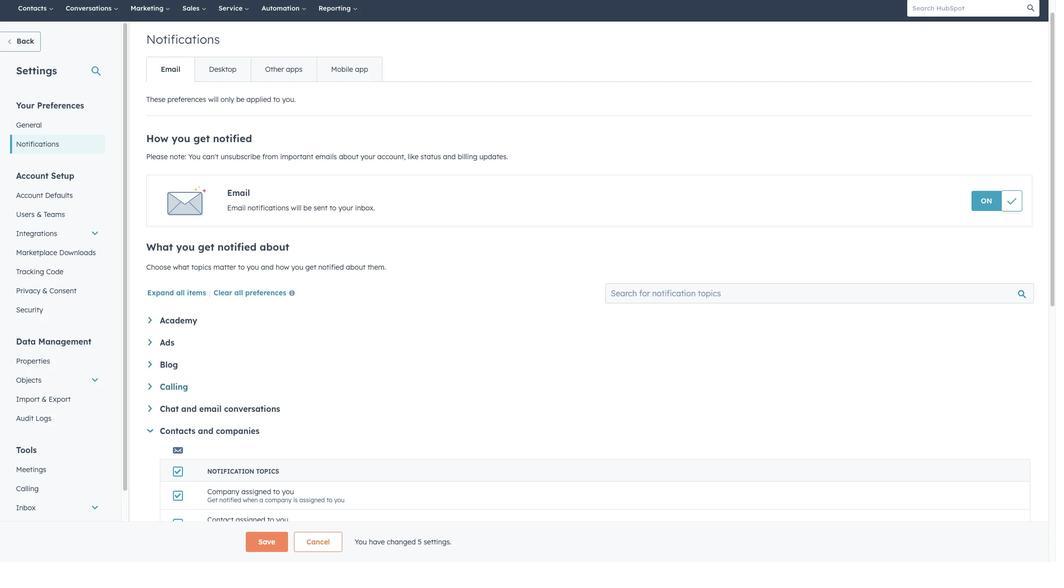 Task type: describe. For each thing, give the bounding box(es) containing it.
back link
[[0, 32, 41, 52]]

0 horizontal spatial you
[[188, 152, 201, 161]]

company assigned to you get notified when a company is assigned to you
[[207, 488, 345, 504]]

when inside you're mentioned on a company record get notified when a teammate @mentions you in a note or logged activity on a company record.
[[243, 553, 258, 561]]

0 vertical spatial about
[[339, 152, 359, 161]]

data management element
[[10, 336, 105, 428]]

what you get notified about
[[146, 241, 289, 253]]

cancel
[[307, 538, 330, 547]]

you up contact assigned to you get notified when a contact is assigned to you
[[282, 488, 294, 497]]

settings
[[16, 64, 57, 77]]

record
[[317, 544, 338, 553]]

chat
[[160, 404, 179, 414]]

expand
[[147, 289, 174, 298]]

important
[[280, 152, 314, 161]]

notification topics
[[207, 468, 279, 476]]

1 vertical spatial about
[[260, 241, 289, 253]]

tracking code
[[16, 267, 63, 277]]

2 vertical spatial email
[[227, 204, 246, 213]]

a down save button
[[260, 553, 263, 561]]

logged
[[376, 553, 396, 561]]

account,
[[377, 152, 406, 161]]

1 horizontal spatial on
[[421, 553, 428, 561]]

0 horizontal spatial on
[[267, 544, 275, 553]]

companies
[[216, 426, 260, 436]]

get for contact
[[207, 525, 218, 532]]

a inside the company assigned to you get notified when a company is assigned to you
[[260, 497, 263, 504]]

will for only
[[208, 95, 219, 104]]

notified left them.
[[318, 263, 344, 272]]

Search HubSpot search field
[[908, 0, 1031, 17]]

notification
[[207, 468, 254, 476]]

email inside button
[[161, 65, 180, 74]]

desktop
[[209, 65, 237, 74]]

inbox button
[[10, 499, 105, 518]]

you down the company assigned to you get notified when a company is assigned to you
[[276, 516, 288, 525]]

you have changed 5 settings.
[[355, 538, 452, 547]]

inbox
[[16, 504, 36, 513]]

settings.
[[424, 538, 452, 547]]

objects button
[[10, 371, 105, 390]]

updates.
[[480, 152, 508, 161]]

other apps
[[265, 65, 303, 74]]

is for contact assigned to you
[[288, 525, 293, 532]]

desktop button
[[194, 57, 251, 81]]

caret image for ads
[[148, 339, 152, 346]]

@mentions
[[296, 553, 328, 561]]

company down settings.
[[435, 553, 461, 561]]

you're
[[207, 544, 228, 553]]

search button
[[1023, 0, 1040, 17]]

management
[[38, 337, 91, 347]]

security link
[[10, 301, 105, 320]]

& for export
[[42, 395, 47, 404]]

navigation containing email
[[146, 57, 383, 82]]

tracking code link
[[10, 262, 105, 282]]

cancel button
[[294, 532, 343, 553]]

2 vertical spatial about
[[346, 263, 366, 272]]

logs
[[36, 414, 51, 423]]

when for contact
[[243, 525, 258, 532]]

audit
[[16, 414, 34, 423]]

your preferences element
[[10, 100, 105, 154]]

notified up unsubscribe
[[213, 132, 252, 145]]

email notifications will be sent to your inbox.
[[227, 204, 375, 213]]

emails
[[315, 152, 337, 161]]

Search for notification topics search field
[[606, 284, 1034, 304]]

preferences
[[37, 101, 84, 111]]

1 horizontal spatial topics
[[256, 468, 279, 476]]

chat and email conversations
[[160, 404, 280, 414]]

1 horizontal spatial be
[[303, 204, 312, 213]]

have
[[369, 538, 385, 547]]

save
[[258, 538, 275, 547]]

mobile app
[[331, 65, 368, 74]]

tools element
[[10, 445, 105, 563]]

choose what topics matter to you and how you get notified about them.
[[146, 263, 386, 272]]

export
[[49, 395, 71, 404]]

caret image for blog
[[148, 362, 152, 368]]

clear all preferences button
[[214, 288, 299, 300]]

contact
[[207, 516, 234, 525]]

2 vertical spatial get
[[305, 263, 316, 272]]

email
[[199, 404, 222, 414]]

your
[[16, 101, 35, 111]]

import & export
[[16, 395, 71, 404]]

academy button
[[148, 316, 1031, 326]]

contacts link
[[12, 0, 60, 22]]

account setup element
[[10, 170, 105, 320]]

you up cancel button at bottom left
[[334, 497, 345, 504]]

5
[[418, 538, 422, 547]]

notified inside you're mentioned on a company record get notified when a teammate @mentions you in a note or logged activity on a company record.
[[219, 553, 241, 561]]

data management
[[16, 337, 91, 347]]

automation link
[[256, 0, 313, 22]]

other apps button
[[251, 57, 317, 81]]

0 vertical spatial topics
[[191, 263, 212, 272]]

caret image for academy
[[148, 317, 152, 324]]

and left how on the left top of the page
[[261, 263, 274, 272]]

properties link
[[10, 352, 105, 371]]

status
[[421, 152, 441, 161]]

apps
[[286, 65, 303, 74]]

conversations link
[[60, 0, 125, 22]]

you're mentioned on a company record get notified when a teammate @mentions you in a note or logged activity on a company record.
[[207, 544, 483, 561]]

contacts and companies
[[160, 426, 260, 436]]

you inside you're mentioned on a company record get notified when a teammate @mentions you in a note or logged activity on a company record.
[[330, 553, 341, 561]]

get inside you're mentioned on a company record get notified when a teammate @mentions you in a note or logged activity on a company record.
[[207, 553, 218, 561]]

sales link
[[177, 0, 213, 22]]

downloads
[[59, 248, 96, 257]]

account defaults
[[16, 191, 73, 200]]

automation
[[262, 4, 302, 12]]

get for how you get notified
[[198, 241, 214, 253]]

record.
[[463, 553, 483, 561]]

preferences inside button
[[245, 289, 286, 298]]

mobile app button
[[317, 57, 382, 81]]

audit logs link
[[10, 409, 105, 428]]

all for expand
[[176, 289, 185, 298]]

like
[[408, 152, 419, 161]]



Task type: vqa. For each thing, say whether or not it's contained in the screenshot.
STATUS on the left of the page
yes



Task type: locate. For each thing, give the bounding box(es) containing it.
note
[[354, 553, 367, 561]]

2 all from the left
[[234, 289, 243, 298]]

company left record
[[284, 544, 315, 553]]

get for company
[[207, 497, 218, 504]]

email up "these"
[[161, 65, 180, 74]]

marketplace
[[16, 248, 57, 257]]

you
[[188, 152, 201, 161], [355, 538, 367, 547]]

setup
[[51, 171, 74, 181]]

get up can't
[[193, 132, 210, 145]]

contacts for contacts and companies
[[160, 426, 196, 436]]

notifications
[[146, 32, 220, 47], [16, 140, 59, 149]]

0 horizontal spatial contacts
[[18, 4, 49, 12]]

users & teams link
[[10, 205, 105, 224]]

objects
[[16, 376, 41, 385]]

caret image
[[148, 317, 152, 324], [148, 339, 152, 346], [148, 406, 152, 412]]

caret image inside 'ads' dropdown button
[[148, 339, 152, 346]]

notified inside the company assigned to you get notified when a company is assigned to you
[[219, 497, 241, 504]]

get left mentioned
[[207, 553, 218, 561]]

only
[[221, 95, 234, 104]]

is for company assigned to you
[[293, 497, 298, 504]]

& inside 'import & export' link
[[42, 395, 47, 404]]

1 horizontal spatial notifications
[[146, 32, 220, 47]]

on down contact
[[267, 544, 275, 553]]

1 vertical spatial get
[[207, 525, 218, 532]]

get inside the company assigned to you get notified when a company is assigned to you
[[207, 497, 218, 504]]

1 vertical spatial notifications
[[16, 140, 59, 149]]

calling
[[160, 382, 188, 392], [16, 485, 39, 494]]

a inside contact assigned to you get notified when a contact is assigned to you
[[260, 525, 263, 532]]

0 horizontal spatial notifications
[[16, 140, 59, 149]]

1 vertical spatial caret image
[[148, 384, 152, 390]]

and left billing
[[443, 152, 456, 161]]

your left the account,
[[361, 152, 375, 161]]

1 horizontal spatial contacts
[[160, 426, 196, 436]]

when up mentioned
[[243, 525, 258, 532]]

company up contact assigned to you get notified when a contact is assigned to you
[[265, 497, 292, 504]]

account up the account defaults
[[16, 171, 49, 181]]

1 vertical spatial be
[[303, 204, 312, 213]]

1 vertical spatial when
[[243, 525, 258, 532]]

or
[[369, 553, 375, 561]]

when down save button
[[243, 553, 258, 561]]

& for consent
[[42, 287, 47, 296]]

applied
[[247, 95, 271, 104]]

general
[[16, 121, 42, 130]]

defaults
[[45, 191, 73, 200]]

& right users
[[37, 210, 42, 219]]

0 vertical spatial get
[[207, 497, 218, 504]]

navigation
[[146, 57, 383, 82]]

all left items
[[176, 289, 185, 298]]

0 horizontal spatial your
[[339, 204, 353, 213]]

will left sent
[[291, 204, 301, 213]]

save button
[[246, 532, 288, 553]]

contacts for contacts
[[18, 4, 49, 12]]

0 vertical spatial when
[[243, 497, 258, 504]]

notified up you're
[[219, 525, 241, 532]]

you up record
[[329, 525, 340, 532]]

& for teams
[[37, 210, 42, 219]]

1 all from the left
[[176, 289, 185, 298]]

account for account defaults
[[16, 191, 43, 200]]

tools
[[16, 445, 37, 456]]

what
[[146, 241, 173, 253]]

contact
[[265, 525, 287, 532]]

notified up contact
[[219, 497, 241, 504]]

get inside contact assigned to you get notified when a contact is assigned to you
[[207, 525, 218, 532]]

notifications down general
[[16, 140, 59, 149]]

caret image inside calling "dropdown button"
[[148, 384, 152, 390]]

3 when from the top
[[243, 553, 258, 561]]

when inside the company assigned to you get notified when a company is assigned to you
[[243, 497, 258, 504]]

is up contact assigned to you get notified when a contact is assigned to you
[[293, 497, 298, 504]]

0 horizontal spatial preferences
[[167, 95, 206, 104]]

blog
[[160, 360, 178, 370]]

0 vertical spatial account
[[16, 171, 49, 181]]

notifications
[[248, 204, 289, 213]]

2 get from the top
[[207, 525, 218, 532]]

email left notifications at the left top of page
[[227, 204, 246, 213]]

& inside privacy & consent link
[[42, 287, 47, 296]]

0 horizontal spatial is
[[288, 525, 293, 532]]

caret image
[[148, 362, 152, 368], [148, 384, 152, 390], [147, 429, 153, 433]]

2 vertical spatial get
[[207, 553, 218, 561]]

all right clear
[[234, 289, 243, 298]]

items
[[187, 289, 206, 298]]

about up how on the left top of the page
[[260, 241, 289, 253]]

1 horizontal spatial is
[[293, 497, 298, 504]]

contacts inside the contacts link
[[18, 4, 49, 12]]

get up contact
[[207, 497, 218, 504]]

account
[[16, 171, 49, 181], [16, 191, 43, 200]]

1 caret image from the top
[[148, 317, 152, 324]]

inbox.
[[355, 204, 375, 213]]

on
[[981, 197, 993, 206]]

is inside the company assigned to you get notified when a company is assigned to you
[[293, 497, 298, 504]]

and right chat
[[181, 404, 197, 414]]

2 vertical spatial caret image
[[147, 429, 153, 433]]

email
[[161, 65, 180, 74], [227, 188, 250, 198], [227, 204, 246, 213]]

calling inside "link"
[[16, 485, 39, 494]]

integrations button
[[10, 224, 105, 243]]

please note: you can't unsubscribe from important emails about your account, like status and billing updates.
[[146, 152, 508, 161]]

security
[[16, 306, 43, 315]]

2 vertical spatial caret image
[[148, 406, 152, 412]]

how
[[146, 132, 169, 145]]

account for account setup
[[16, 171, 49, 181]]

these preferences will only be applied to you.
[[146, 95, 296, 104]]

search image
[[1028, 5, 1035, 12]]

ads button
[[148, 338, 1031, 348]]

account setup
[[16, 171, 74, 181]]

1 vertical spatial you
[[355, 538, 367, 547]]

be
[[236, 95, 245, 104], [303, 204, 312, 213]]

app
[[355, 65, 368, 74]]

privacy & consent link
[[10, 282, 105, 301]]

1 horizontal spatial will
[[291, 204, 301, 213]]

will left only
[[208, 95, 219, 104]]

all inside clear all preferences button
[[234, 289, 243, 298]]

calling up inbox
[[16, 485, 39, 494]]

0 vertical spatial will
[[208, 95, 219, 104]]

meetings link
[[10, 461, 105, 480]]

1 horizontal spatial all
[[234, 289, 243, 298]]

company
[[207, 488, 239, 497]]

1 vertical spatial account
[[16, 191, 43, 200]]

about left them.
[[346, 263, 366, 272]]

about right "emails"
[[339, 152, 359, 161]]

topics right what
[[191, 263, 212, 272]]

1 vertical spatial email
[[227, 188, 250, 198]]

2 when from the top
[[243, 525, 258, 532]]

a right in
[[349, 553, 353, 561]]

preferences right "these"
[[167, 95, 206, 104]]

caret image left ads
[[148, 339, 152, 346]]

1 vertical spatial is
[[288, 525, 293, 532]]

about
[[339, 152, 359, 161], [260, 241, 289, 253], [346, 263, 366, 272]]

teams
[[44, 210, 65, 219]]

get for notifications
[[193, 132, 210, 145]]

expand all items
[[147, 289, 206, 298]]

notified inside contact assigned to you get notified when a contact is assigned to you
[[219, 525, 241, 532]]

2 vertical spatial &
[[42, 395, 47, 404]]

preferences down choose what topics matter to you and how you get notified about them.
[[245, 289, 286, 298]]

tracking
[[16, 267, 44, 277]]

1 vertical spatial caret image
[[148, 339, 152, 346]]

0 horizontal spatial calling
[[16, 485, 39, 494]]

0 vertical spatial email
[[161, 65, 180, 74]]

& inside 'users & teams' link
[[37, 210, 42, 219]]

on down the 5
[[421, 553, 428, 561]]

is right contact
[[288, 525, 293, 532]]

0 horizontal spatial all
[[176, 289, 185, 298]]

caret image left academy
[[148, 317, 152, 324]]

notifications inside your preferences element
[[16, 140, 59, 149]]

unsubscribe
[[221, 152, 261, 161]]

be right only
[[236, 95, 245, 104]]

0 horizontal spatial be
[[236, 95, 245, 104]]

account up users
[[16, 191, 43, 200]]

general link
[[10, 116, 105, 135]]

be left sent
[[303, 204, 312, 213]]

2 caret image from the top
[[148, 339, 152, 346]]

all
[[176, 289, 185, 298], [234, 289, 243, 298]]

email up notifications at the left top of page
[[227, 188, 250, 198]]

2 vertical spatial when
[[243, 553, 258, 561]]

when inside contact assigned to you get notified when a contact is assigned to you
[[243, 525, 258, 532]]

& right privacy
[[42, 287, 47, 296]]

caret image inside chat and email conversations dropdown button
[[148, 406, 152, 412]]

0 vertical spatial notifications
[[146, 32, 220, 47]]

privacy
[[16, 287, 40, 296]]

blog button
[[148, 360, 1031, 370]]

0 vertical spatial you
[[188, 152, 201, 161]]

0 vertical spatial contacts
[[18, 4, 49, 12]]

a right save
[[277, 544, 282, 553]]

ads
[[160, 338, 174, 348]]

1 vertical spatial will
[[291, 204, 301, 213]]

caret image for chat and email conversations
[[148, 406, 152, 412]]

clear
[[214, 289, 232, 298]]

company inside the company assigned to you get notified when a company is assigned to you
[[265, 497, 292, 504]]

3 caret image from the top
[[148, 406, 152, 412]]

clear all preferences
[[214, 289, 286, 298]]

on
[[267, 544, 275, 553], [421, 553, 428, 561]]

you up clear all preferences
[[247, 263, 259, 272]]

email button
[[147, 57, 194, 81]]

reporting link
[[313, 0, 364, 22]]

0 vertical spatial get
[[193, 132, 210, 145]]

0 vertical spatial preferences
[[167, 95, 206, 104]]

1 vertical spatial calling
[[16, 485, 39, 494]]

1 vertical spatial your
[[339, 204, 353, 213]]

sales
[[183, 4, 201, 12]]

calling link
[[10, 480, 105, 499]]

you left can't
[[188, 152, 201, 161]]

note:
[[170, 152, 186, 161]]

0 horizontal spatial topics
[[191, 263, 212, 272]]

calling up chat
[[160, 382, 188, 392]]

0 vertical spatial caret image
[[148, 362, 152, 368]]

1 vertical spatial get
[[198, 241, 214, 253]]

0 vertical spatial calling
[[160, 382, 188, 392]]

0 vertical spatial your
[[361, 152, 375, 161]]

is inside contact assigned to you get notified when a contact is assigned to you
[[288, 525, 293, 532]]

0 vertical spatial caret image
[[148, 317, 152, 324]]

how you get notified
[[146, 132, 252, 145]]

calling button
[[148, 382, 1031, 392]]

preferences
[[167, 95, 206, 104], [245, 289, 286, 298]]

and
[[443, 152, 456, 161], [261, 263, 274, 272], [181, 404, 197, 414], [198, 426, 213, 436]]

import & export link
[[10, 390, 105, 409]]

contacts
[[18, 4, 49, 12], [160, 426, 196, 436]]

0 vertical spatial is
[[293, 497, 298, 504]]

you right how on the left top of the page
[[291, 263, 303, 272]]

2 account from the top
[[16, 191, 43, 200]]

1 vertical spatial preferences
[[245, 289, 286, 298]]

1 account from the top
[[16, 171, 49, 181]]

1 vertical spatial &
[[42, 287, 47, 296]]

notified up 'matter'
[[218, 241, 257, 253]]

get up 'matter'
[[198, 241, 214, 253]]

when
[[243, 497, 258, 504], [243, 525, 258, 532], [243, 553, 258, 561]]

contacts down chat
[[160, 426, 196, 436]]

1 vertical spatial contacts
[[160, 426, 196, 436]]

1 horizontal spatial your
[[361, 152, 375, 161]]

conversations
[[66, 4, 114, 12]]

notified down contact
[[219, 553, 241, 561]]

audit logs
[[16, 414, 51, 423]]

will
[[208, 95, 219, 104], [291, 204, 301, 213]]

0 horizontal spatial will
[[208, 95, 219, 104]]

caret image for contacts and companies
[[147, 429, 153, 433]]

caret image inside "academy" dropdown button
[[148, 317, 152, 324]]

0 vertical spatial &
[[37, 210, 42, 219]]

marketplace downloads link
[[10, 243, 105, 262]]

them.
[[368, 263, 386, 272]]

get up you're
[[207, 525, 218, 532]]

reporting
[[319, 4, 353, 12]]

contacts up back
[[18, 4, 49, 12]]

3 get from the top
[[207, 553, 218, 561]]

caret image for calling
[[148, 384, 152, 390]]

your left the inbox.
[[339, 204, 353, 213]]

in
[[342, 553, 347, 561]]

1 horizontal spatial you
[[355, 538, 367, 547]]

a down settings.
[[429, 553, 433, 561]]

privacy & consent
[[16, 287, 77, 296]]

1 vertical spatial topics
[[256, 468, 279, 476]]

users & teams
[[16, 210, 65, 219]]

when right company
[[243, 497, 258, 504]]

topics
[[191, 263, 212, 272], [256, 468, 279, 476]]

1 horizontal spatial calling
[[160, 382, 188, 392]]

a up contact assigned to you get notified when a contact is assigned to you
[[260, 497, 263, 504]]

you up what
[[176, 241, 195, 253]]

chat and email conversations button
[[148, 404, 1031, 414]]

you left in
[[330, 553, 341, 561]]

will for be
[[291, 204, 301, 213]]

caret image left chat
[[148, 406, 152, 412]]

a left contact
[[260, 525, 263, 532]]

notifications down sales link
[[146, 32, 220, 47]]

caret image inside contacts and companies dropdown button
[[147, 429, 153, 433]]

marketplace downloads
[[16, 248, 96, 257]]

1 when from the top
[[243, 497, 258, 504]]

import
[[16, 395, 40, 404]]

you up note:
[[172, 132, 190, 145]]

you up note
[[355, 538, 367, 547]]

and down email
[[198, 426, 213, 436]]

get right how on the left top of the page
[[305, 263, 316, 272]]

1 horizontal spatial preferences
[[245, 289, 286, 298]]

0 vertical spatial be
[[236, 95, 245, 104]]

topics up the company assigned to you get notified when a company is assigned to you
[[256, 468, 279, 476]]

mentioned
[[230, 544, 265, 553]]

choose
[[146, 263, 171, 272]]

when for company
[[243, 497, 258, 504]]

1 get from the top
[[207, 497, 218, 504]]

you.
[[282, 95, 296, 104]]

all for clear
[[234, 289, 243, 298]]

& left export
[[42, 395, 47, 404]]

caret image inside blog dropdown button
[[148, 362, 152, 368]]



